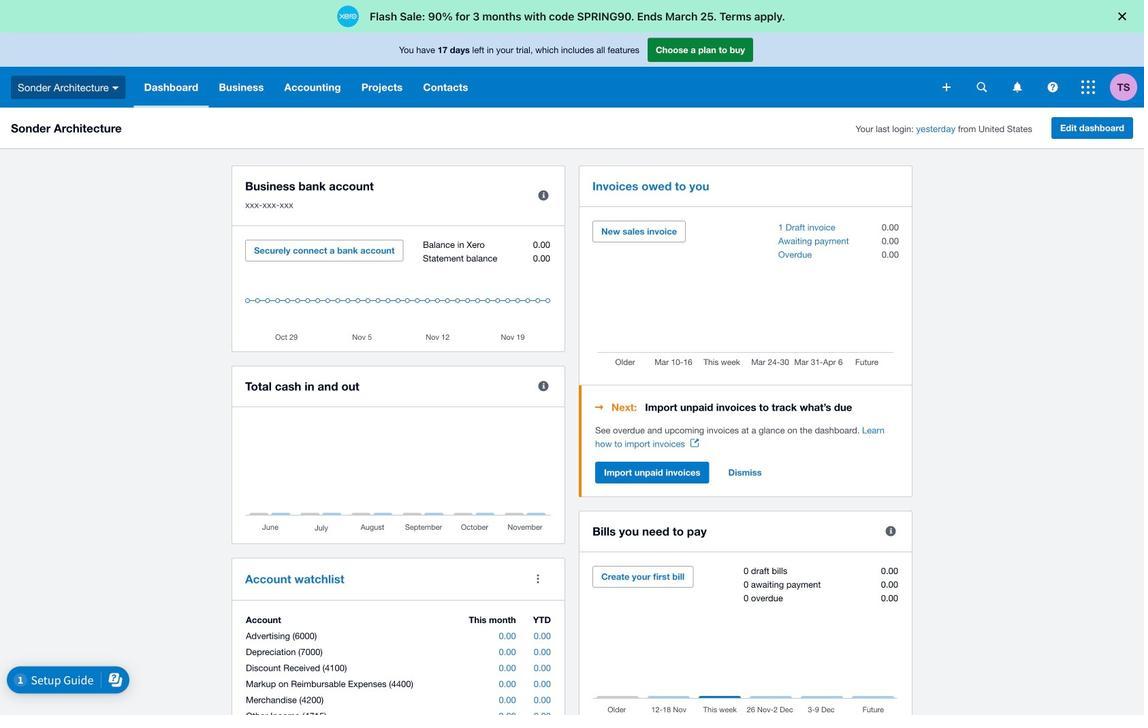 Task type: vqa. For each thing, say whether or not it's contained in the screenshot.
Upload inside button
no



Task type: describe. For each thing, give the bounding box(es) containing it.
accounts watchlist options image
[[525, 565, 552, 593]]

2 svg image from the left
[[1048, 82, 1058, 92]]

empty state widget for the total cash in and out feature, displaying a column graph summarising bank transaction data as total money in versus total money out across all connected bank accounts, enabling a visual comparison of the two amounts. image
[[245, 421, 552, 533]]

opens in a new tab image
[[691, 439, 699, 447]]



Task type: locate. For each thing, give the bounding box(es) containing it.
banner
[[0, 33, 1144, 108]]

1 horizontal spatial svg image
[[1048, 82, 1058, 92]]

0 horizontal spatial svg image
[[1013, 82, 1022, 92]]

panel body document
[[595, 424, 899, 451], [595, 424, 899, 451]]

dialog
[[0, 0, 1144, 33]]

svg image
[[1082, 80, 1095, 94], [977, 82, 987, 92], [943, 83, 951, 91], [112, 86, 119, 90]]

1 svg image from the left
[[1013, 82, 1022, 92]]

svg image
[[1013, 82, 1022, 92], [1048, 82, 1058, 92]]

heading
[[595, 399, 899, 416]]

empty state of the bills widget with a 'create your first bill' button and an unpopulated column graph. image
[[593, 566, 899, 715]]

empty state bank feed widget with a tooltip explaining the feature. includes a 'securely connect a bank account' button and a data-less flat line graph marking four weekly dates, indicating future account balance tracking. image
[[245, 240, 552, 341]]



